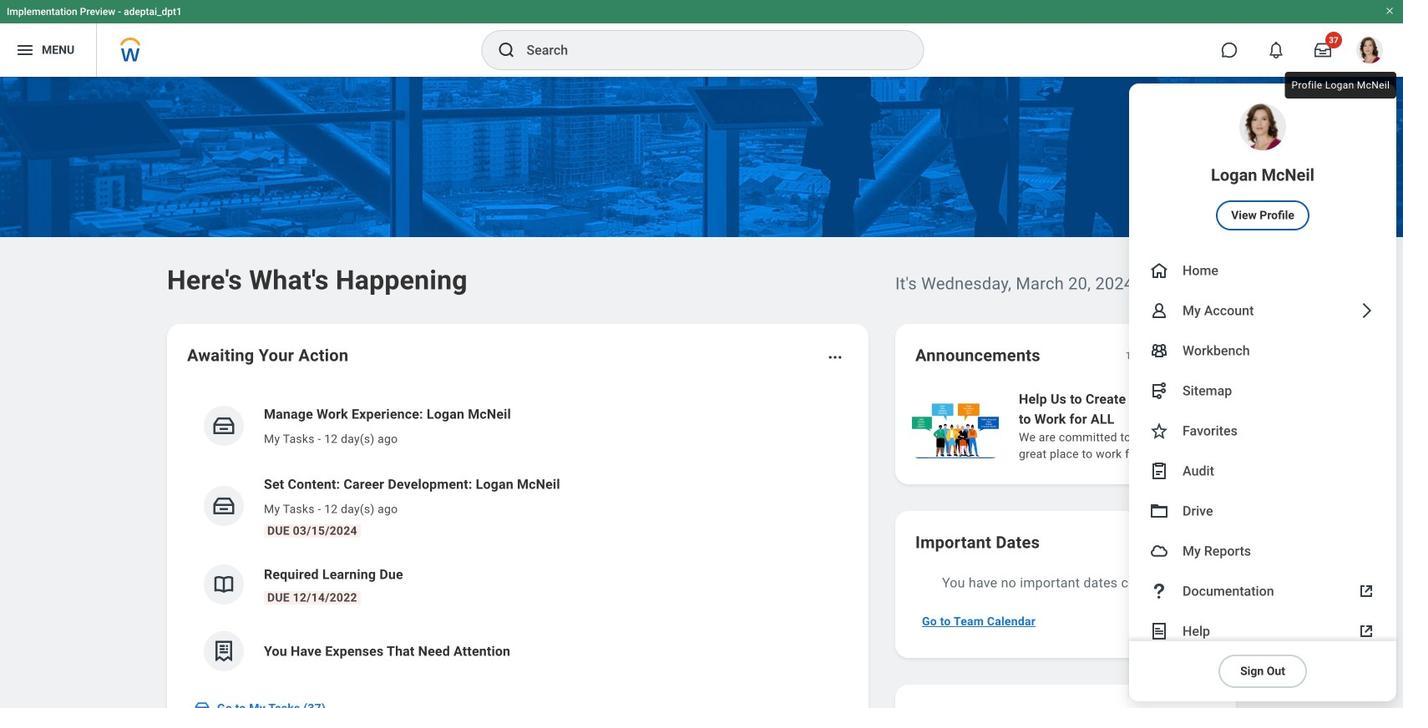 Task type: describe. For each thing, give the bounding box(es) containing it.
star image
[[1149, 421, 1169, 441]]

user image
[[1149, 301, 1169, 321]]

logan mcneil image
[[1357, 37, 1383, 63]]

1 horizontal spatial list
[[909, 388, 1403, 464]]

2 inbox image from the top
[[211, 494, 236, 519]]

related actions image
[[827, 349, 844, 366]]

5 menu item from the top
[[1129, 371, 1397, 411]]

10 menu item from the top
[[1129, 571, 1397, 611]]

chevron right image
[[1357, 301, 1377, 321]]

1 inbox image from the top
[[211, 413, 236, 439]]

question image
[[1149, 581, 1169, 601]]

dashboard expenses image
[[211, 639, 236, 664]]

7 menu item from the top
[[1129, 451, 1397, 491]]

ext link image
[[1357, 581, 1377, 601]]

close environment banner image
[[1385, 6, 1395, 16]]

6 menu item from the top
[[1129, 411, 1397, 451]]

8 menu item from the top
[[1129, 491, 1397, 531]]



Task type: locate. For each thing, give the bounding box(es) containing it.
menu item
[[1129, 84, 1397, 251], [1129, 251, 1397, 291], [1129, 291, 1397, 331], [1129, 331, 1397, 371], [1129, 371, 1397, 411], [1129, 411, 1397, 451], [1129, 451, 1397, 491], [1129, 491, 1397, 531], [1129, 531, 1397, 571], [1129, 571, 1397, 611], [1129, 611, 1397, 652]]

status
[[1126, 349, 1153, 363]]

book open image
[[211, 572, 236, 597]]

0 vertical spatial inbox image
[[211, 413, 236, 439]]

1 menu item from the top
[[1129, 84, 1397, 251]]

home image
[[1149, 261, 1169, 281]]

1 vertical spatial inbox image
[[211, 494, 236, 519]]

folder open image
[[1149, 501, 1169, 521]]

chevron right small image
[[1195, 348, 1211, 364]]

avatar image
[[1149, 541, 1169, 561]]

paste image
[[1149, 461, 1169, 481]]

3 menu item from the top
[[1129, 291, 1397, 331]]

9 menu item from the top
[[1129, 531, 1397, 571]]

inbox large image
[[1315, 42, 1332, 58]]

ext link image
[[1357, 621, 1377, 642]]

notifications large image
[[1268, 42, 1285, 58]]

main content
[[0, 77, 1403, 708]]

tooltip
[[1282, 68, 1400, 102]]

search image
[[497, 40, 517, 60]]

chevron left small image
[[1164, 348, 1181, 364]]

0 horizontal spatial list
[[187, 391, 849, 685]]

inbox image
[[211, 413, 236, 439], [211, 494, 236, 519]]

list
[[909, 388, 1403, 464], [187, 391, 849, 685]]

Search Workday  search field
[[527, 32, 889, 68]]

menu
[[1129, 84, 1397, 702]]

contact card matrix manager image
[[1149, 341, 1169, 361]]

endpoints image
[[1149, 381, 1169, 401]]

2 menu item from the top
[[1129, 251, 1397, 291]]

document image
[[1149, 621, 1169, 642]]

justify image
[[15, 40, 35, 60]]

inbox image
[[194, 700, 211, 708]]

banner
[[0, 0, 1403, 702]]

4 menu item from the top
[[1129, 331, 1397, 371]]

11 menu item from the top
[[1129, 611, 1397, 652]]



Task type: vqa. For each thing, say whether or not it's contained in the screenshot.
'ROW'
no



